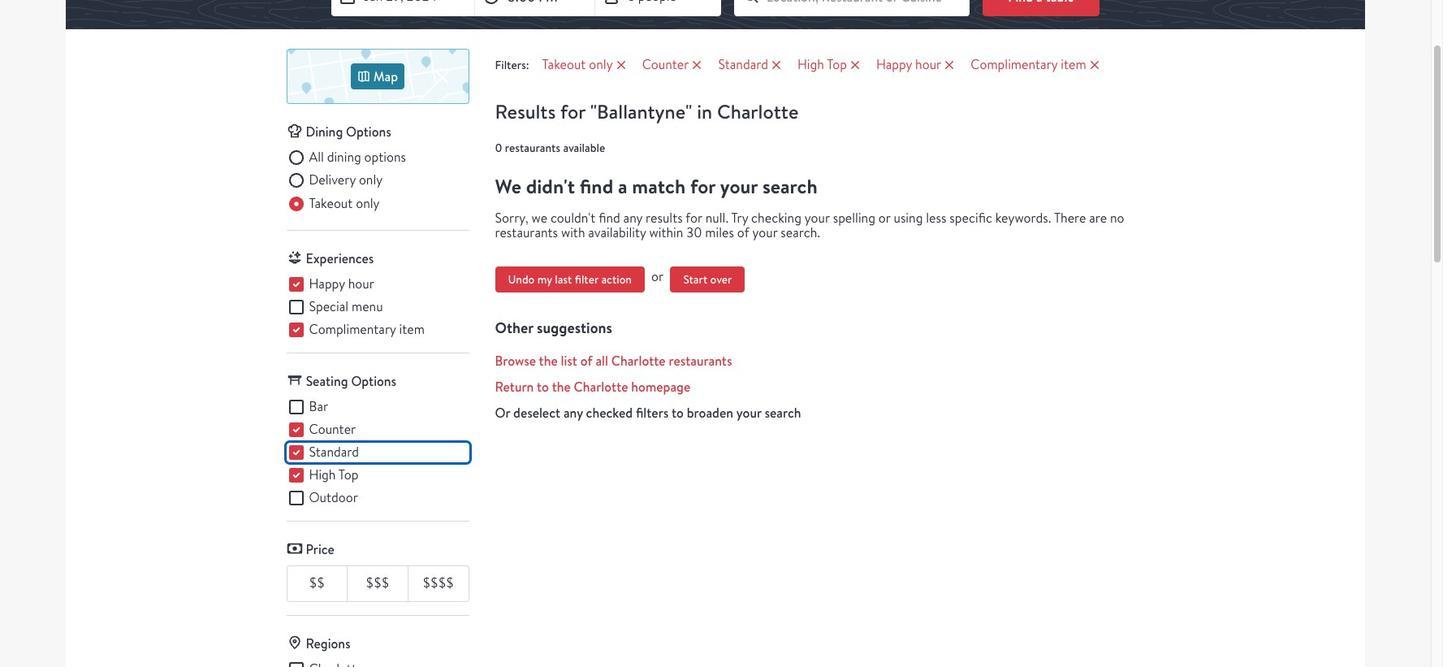 Task type: describe. For each thing, give the bounding box(es) containing it.
dining
[[327, 149, 361, 166]]

1 vertical spatial for
[[691, 173, 716, 199]]

of inside browse the list of all charlotte restaurants return to the charlotte homepage or deselect any checked filters to broaden your search
[[581, 352, 593, 370]]

top inside seating options group
[[339, 467, 359, 484]]

delivery only
[[309, 172, 383, 189]]

takeout only button
[[536, 55, 636, 75]]

search.
[[781, 224, 821, 241]]

start
[[683, 272, 708, 287]]

available
[[563, 140, 605, 155]]

browse the list of all charlotte restaurants link
[[495, 351, 1145, 371]]

return to the charlotte homepage link
[[495, 377, 1145, 397]]

counter inside seating options group
[[309, 421, 356, 438]]

hour inside "experiences" group
[[348, 276, 374, 293]]

30
[[687, 224, 702, 241]]

return
[[495, 378, 534, 396]]

over
[[711, 272, 732, 287]]

happy hour inside happy hour button
[[877, 56, 942, 73]]

specific
[[950, 209, 993, 226]]

map
[[374, 67, 398, 85]]

. try checking your spelling or using less specific keywords. there are no restaurants with availability within 30 miles of your search.
[[495, 209, 1125, 241]]

my
[[538, 272, 552, 287]]

with
[[561, 224, 585, 241]]

results
[[495, 98, 556, 125]]

options
[[365, 149, 406, 166]]

your up try
[[721, 173, 758, 199]]

action
[[602, 272, 632, 287]]

of inside the . try checking your spelling or using less specific keywords. there are no restaurants with availability within 30 miles of your search.
[[738, 224, 750, 241]]

$$$
[[366, 575, 390, 592]]

standard inside button
[[719, 56, 769, 73]]

didn't
[[526, 173, 575, 199]]

all
[[309, 149, 324, 166]]

all dining options
[[309, 149, 406, 166]]

complimentary item inside button
[[971, 56, 1087, 73]]

your left spelling
[[805, 209, 830, 226]]

options for dining options
[[346, 123, 391, 141]]

0 horizontal spatial or
[[652, 268, 664, 285]]

results for "ballantyne" in charlotte
[[495, 98, 799, 125]]

high top button
[[791, 55, 870, 75]]

complimentary item button
[[965, 55, 1110, 75]]

filter
[[575, 272, 599, 287]]

less
[[926, 209, 947, 226]]

a
[[618, 173, 628, 199]]

happy inside button
[[877, 56, 913, 73]]

0 vertical spatial find
[[580, 173, 614, 199]]

standard inside seating options group
[[309, 444, 359, 461]]

browse the list of all charlotte restaurants return to the charlotte homepage or deselect any checked filters to broaden your search
[[495, 352, 802, 422]]

undo
[[508, 272, 535, 287]]

special
[[309, 298, 349, 315]]

takeout only inside radio
[[309, 195, 380, 212]]

$$
[[309, 575, 325, 592]]

0 vertical spatial for
[[561, 98, 586, 125]]

0 horizontal spatial to
[[537, 378, 549, 396]]

special menu
[[309, 298, 383, 315]]

seating
[[306, 372, 348, 390]]

deselect
[[514, 404, 561, 422]]

are
[[1090, 209, 1108, 226]]

filters
[[636, 404, 669, 422]]

search inside browse the list of all charlotte restaurants return to the charlotte homepage or deselect any checked filters to broaden your search
[[765, 404, 802, 422]]

Takeout only radio
[[286, 194, 380, 214]]

or inside the . try checking your spelling or using less specific keywords. there are no restaurants with availability within 30 miles of your search.
[[879, 209, 891, 226]]

miles
[[706, 224, 735, 241]]

undo my last filter action button
[[495, 267, 645, 293]]

counter inside counter button
[[642, 56, 689, 73]]

top inside 'button'
[[827, 56, 847, 73]]

"ballantyne"
[[590, 98, 693, 125]]

delivery
[[309, 172, 356, 189]]

keywords.
[[996, 209, 1052, 226]]

we
[[495, 173, 522, 199]]

there
[[1055, 209, 1087, 226]]

try
[[732, 209, 749, 226]]

dining options
[[306, 123, 391, 141]]

sorry, we couldn't find any results for null
[[495, 209, 726, 226]]

start over
[[683, 272, 732, 287]]

outdoor
[[309, 489, 358, 506]]

hour inside happy hour button
[[916, 56, 942, 73]]

or
[[495, 404, 510, 422]]

0
[[495, 140, 503, 155]]

we
[[532, 209, 548, 226]]

list
[[561, 352, 578, 370]]

$$$$
[[423, 575, 454, 592]]

couldn't
[[551, 209, 596, 226]]

seating options
[[306, 372, 397, 390]]

0 vertical spatial restaurants
[[505, 140, 561, 155]]

1 vertical spatial the
[[552, 378, 571, 396]]



Task type: locate. For each thing, give the bounding box(es) containing it.
0 horizontal spatial high top
[[309, 467, 359, 484]]

takeout
[[542, 56, 586, 73], [309, 195, 353, 212]]

0 horizontal spatial top
[[339, 467, 359, 484]]

counter up results for "ballantyne" in charlotte
[[642, 56, 689, 73]]

All dining options radio
[[286, 148, 406, 167]]

top up outdoor
[[339, 467, 359, 484]]

menu
[[352, 298, 383, 315]]

happy up special
[[309, 276, 345, 293]]

counter down bar
[[309, 421, 356, 438]]

None field
[[735, 0, 970, 16]]

restaurants up homepage on the bottom of page
[[669, 352, 732, 370]]

0 horizontal spatial happy
[[309, 276, 345, 293]]

complimentary inside "experiences" group
[[309, 321, 396, 338]]

any inside browse the list of all charlotte restaurants return to the charlotte homepage or deselect any checked filters to broaden your search
[[564, 404, 583, 422]]

1 horizontal spatial or
[[879, 209, 891, 226]]

0 horizontal spatial standard
[[309, 444, 359, 461]]

filters:
[[495, 58, 529, 72]]

for up 'available'
[[561, 98, 586, 125]]

takeout inside radio
[[309, 195, 353, 212]]

0 vertical spatial happy
[[877, 56, 913, 73]]

other
[[495, 318, 534, 338]]

to
[[537, 378, 549, 396], [672, 404, 684, 422]]

undo my last filter action
[[508, 272, 632, 287]]

using
[[894, 209, 923, 226]]

restaurants
[[505, 140, 561, 155], [495, 224, 558, 241], [669, 352, 732, 370]]

in
[[697, 98, 713, 125]]

1 vertical spatial counter
[[309, 421, 356, 438]]

0 vertical spatial item
[[1061, 56, 1087, 73]]

charlotte down standard button at the top of page
[[717, 98, 799, 125]]

null
[[706, 209, 726, 226]]

search
[[763, 173, 818, 199], [765, 404, 802, 422]]

2 vertical spatial for
[[686, 209, 703, 226]]

options up all dining options
[[346, 123, 391, 141]]

high inside seating options group
[[309, 467, 336, 484]]

dining options group
[[286, 148, 469, 217]]

1 horizontal spatial high
[[798, 56, 825, 73]]

find down a
[[599, 209, 621, 226]]

counter button
[[636, 55, 712, 75]]

experiences group
[[286, 275, 469, 340]]

item inside "experiences" group
[[399, 321, 425, 338]]

takeout only down delivery only on the top of the page
[[309, 195, 380, 212]]

0 vertical spatial search
[[763, 173, 818, 199]]

0 vertical spatial hour
[[916, 56, 942, 73]]

your right try
[[753, 224, 778, 241]]

options for seating options
[[351, 372, 397, 390]]

search up checking
[[763, 173, 818, 199]]

0 vertical spatial high
[[798, 56, 825, 73]]

1 vertical spatial hour
[[348, 276, 374, 293]]

your right broaden
[[737, 404, 762, 422]]

map button
[[286, 49, 469, 104]]

happy hour right high top 'button'
[[877, 56, 942, 73]]

1 vertical spatial options
[[351, 372, 397, 390]]

for left null
[[686, 209, 703, 226]]

seating options group
[[286, 397, 469, 508]]

high up outdoor
[[309, 467, 336, 484]]

within
[[650, 224, 684, 241]]

sorry,
[[495, 209, 529, 226]]

takeout down delivery only option
[[309, 195, 353, 212]]

0 vertical spatial counter
[[642, 56, 689, 73]]

0 vertical spatial standard
[[719, 56, 769, 73]]

1 vertical spatial any
[[564, 404, 583, 422]]

restaurants right '0'
[[505, 140, 561, 155]]

1 horizontal spatial of
[[738, 224, 750, 241]]

0 vertical spatial complimentary item
[[971, 56, 1087, 73]]

1 vertical spatial item
[[399, 321, 425, 338]]

any left results
[[624, 209, 643, 226]]

only inside button
[[589, 56, 613, 73]]

0 horizontal spatial takeout only
[[309, 195, 380, 212]]

0 horizontal spatial hour
[[348, 276, 374, 293]]

counter
[[642, 56, 689, 73], [309, 421, 356, 438]]

the down 'list'
[[552, 378, 571, 396]]

availability
[[589, 224, 646, 241]]

only down all dining options
[[359, 172, 383, 189]]

0 horizontal spatial happy hour
[[309, 276, 374, 293]]

2 vertical spatial restaurants
[[669, 352, 732, 370]]

0 vertical spatial to
[[537, 378, 549, 396]]

high top inside 'button'
[[798, 56, 847, 73]]

1 horizontal spatial hour
[[916, 56, 942, 73]]

takeout only inside button
[[542, 56, 613, 73]]

1 vertical spatial happy
[[309, 276, 345, 293]]

charlotte up homepage on the bottom of page
[[612, 352, 666, 370]]

2 vertical spatial only
[[356, 195, 380, 212]]

top
[[827, 56, 847, 73], [339, 467, 359, 484]]

item
[[1061, 56, 1087, 73], [399, 321, 425, 338]]

only for delivery only option
[[359, 172, 383, 189]]

0 horizontal spatial item
[[399, 321, 425, 338]]

all
[[596, 352, 609, 370]]

no
[[1111, 209, 1125, 226]]

options right seating
[[351, 372, 397, 390]]

to up the deselect on the bottom left
[[537, 378, 549, 396]]

1 vertical spatial or
[[652, 268, 664, 285]]

1 horizontal spatial counter
[[642, 56, 689, 73]]

we didn't find a match for your search
[[495, 173, 818, 199]]

1 horizontal spatial happy
[[877, 56, 913, 73]]

1 horizontal spatial takeout only
[[542, 56, 613, 73]]

restaurants inside the . try checking your spelling or using less specific keywords. there are no restaurants with availability within 30 miles of your search.
[[495, 224, 558, 241]]

1 vertical spatial complimentary item
[[309, 321, 425, 338]]

top left happy hour button
[[827, 56, 847, 73]]

1 horizontal spatial to
[[672, 404, 684, 422]]

experiences
[[306, 250, 374, 267]]

1 vertical spatial search
[[765, 404, 802, 422]]

only inside radio
[[356, 195, 380, 212]]

browse
[[495, 352, 536, 370]]

takeout right filters:
[[542, 56, 586, 73]]

happy hour
[[877, 56, 942, 73], [309, 276, 374, 293]]

the left 'list'
[[539, 352, 558, 370]]

1 vertical spatial top
[[339, 467, 359, 484]]

0 vertical spatial the
[[539, 352, 558, 370]]

1 vertical spatial of
[[581, 352, 593, 370]]

1 horizontal spatial top
[[827, 56, 847, 73]]

0 horizontal spatial any
[[564, 404, 583, 422]]

1 vertical spatial standard
[[309, 444, 359, 461]]

happy hour inside "experiences" group
[[309, 276, 374, 293]]

for up null
[[691, 173, 716, 199]]

0 horizontal spatial high
[[309, 467, 336, 484]]

1 horizontal spatial item
[[1061, 56, 1087, 73]]

0 vertical spatial of
[[738, 224, 750, 241]]

happy inside "experiences" group
[[309, 276, 345, 293]]

happy
[[877, 56, 913, 73], [309, 276, 345, 293]]

regions
[[306, 634, 351, 652]]

0 horizontal spatial counter
[[309, 421, 356, 438]]

0 horizontal spatial complimentary item
[[309, 321, 425, 338]]

0 vertical spatial top
[[827, 56, 847, 73]]

1 horizontal spatial happy hour
[[877, 56, 942, 73]]

homepage
[[632, 378, 691, 396]]

checked
[[586, 404, 633, 422]]

0 vertical spatial any
[[624, 209, 643, 226]]

0 vertical spatial or
[[879, 209, 891, 226]]

happy hour button
[[870, 55, 965, 75]]

high top inside seating options group
[[309, 467, 359, 484]]

bar
[[309, 398, 328, 415]]

0 vertical spatial takeout only
[[542, 56, 613, 73]]

0 vertical spatial high top
[[798, 56, 847, 73]]

high top up outdoor
[[309, 467, 359, 484]]

0 horizontal spatial takeout
[[309, 195, 353, 212]]

suggestions
[[537, 318, 613, 338]]

of
[[738, 224, 750, 241], [581, 352, 593, 370]]

0 horizontal spatial complimentary
[[309, 321, 396, 338]]

complimentary
[[971, 56, 1058, 73], [309, 321, 396, 338]]

only for "takeout only" radio
[[356, 195, 380, 212]]

standard up outdoor
[[309, 444, 359, 461]]

0 vertical spatial happy hour
[[877, 56, 942, 73]]

1 vertical spatial takeout
[[309, 195, 353, 212]]

0 horizontal spatial of
[[581, 352, 593, 370]]

only down delivery only on the top of the page
[[356, 195, 380, 212]]

last
[[555, 272, 572, 287]]

of right '.'
[[738, 224, 750, 241]]

high
[[798, 56, 825, 73], [309, 467, 336, 484]]

of left all
[[581, 352, 593, 370]]

your inside browse the list of all charlotte restaurants return to the charlotte homepage or deselect any checked filters to broaden your search
[[737, 404, 762, 422]]

only up "ballantyne"
[[589, 56, 613, 73]]

0 restaurants available
[[495, 140, 605, 155]]

spelling
[[833, 209, 876, 226]]

1 vertical spatial to
[[672, 404, 684, 422]]

takeout only right filters:
[[542, 56, 613, 73]]

only inside option
[[359, 172, 383, 189]]

any left checked
[[564, 404, 583, 422]]

1 horizontal spatial high top
[[798, 56, 847, 73]]

only
[[589, 56, 613, 73], [359, 172, 383, 189], [356, 195, 380, 212]]

hour
[[916, 56, 942, 73], [348, 276, 374, 293]]

1 vertical spatial takeout only
[[309, 195, 380, 212]]

restaurants inside browse the list of all charlotte restaurants return to the charlotte homepage or deselect any checked filters to broaden your search
[[669, 352, 732, 370]]

1 vertical spatial high
[[309, 467, 336, 484]]

complimentary item
[[971, 56, 1087, 73], [309, 321, 425, 338]]

1 horizontal spatial any
[[624, 209, 643, 226]]

happy right high top 'button'
[[877, 56, 913, 73]]

1 vertical spatial restaurants
[[495, 224, 558, 241]]

1 vertical spatial happy hour
[[309, 276, 374, 293]]

broaden
[[687, 404, 734, 422]]

checking
[[752, 209, 802, 226]]

or
[[879, 209, 891, 226], [652, 268, 664, 285]]

any
[[624, 209, 643, 226], [564, 404, 583, 422]]

2 vertical spatial charlotte
[[574, 378, 628, 396]]

1 vertical spatial only
[[359, 172, 383, 189]]

to right filters
[[672, 404, 684, 422]]

other suggestions
[[495, 318, 613, 338]]

price
[[306, 540, 335, 558]]

charlotte
[[717, 98, 799, 125], [612, 352, 666, 370], [574, 378, 628, 396]]

restaurants left with
[[495, 224, 558, 241]]

.
[[726, 209, 729, 226]]

high top right standard button at the top of page
[[798, 56, 847, 73]]

0 vertical spatial charlotte
[[717, 98, 799, 125]]

or left using
[[879, 209, 891, 226]]

complimentary inside button
[[971, 56, 1058, 73]]

0 vertical spatial only
[[589, 56, 613, 73]]

standard button
[[712, 55, 791, 75]]

0 vertical spatial options
[[346, 123, 391, 141]]

1 vertical spatial high top
[[309, 467, 359, 484]]

dining
[[306, 123, 343, 141]]

results
[[646, 209, 683, 226]]

1 horizontal spatial complimentary
[[971, 56, 1058, 73]]

the
[[539, 352, 558, 370], [552, 378, 571, 396]]

1 vertical spatial charlotte
[[612, 352, 666, 370]]

takeout inside button
[[542, 56, 586, 73]]

charlotte down all
[[574, 378, 628, 396]]

match
[[632, 173, 686, 199]]

1 horizontal spatial complimentary item
[[971, 56, 1087, 73]]

options
[[346, 123, 391, 141], [351, 372, 397, 390]]

high right standard button at the top of page
[[798, 56, 825, 73]]

1 vertical spatial find
[[599, 209, 621, 226]]

item inside button
[[1061, 56, 1087, 73]]

0 vertical spatial complimentary
[[971, 56, 1058, 73]]

high top
[[798, 56, 847, 73], [309, 467, 359, 484]]

or left start
[[652, 268, 664, 285]]

find left a
[[580, 173, 614, 199]]

start over button
[[670, 267, 745, 293]]

1 vertical spatial complimentary
[[309, 321, 396, 338]]

high inside 'button'
[[798, 56, 825, 73]]

1 horizontal spatial standard
[[719, 56, 769, 73]]

standard right counter button
[[719, 56, 769, 73]]

complimentary item inside "experiences" group
[[309, 321, 425, 338]]

your
[[721, 173, 758, 199], [805, 209, 830, 226], [753, 224, 778, 241], [737, 404, 762, 422]]

search down return to the charlotte homepage link
[[765, 404, 802, 422]]

Delivery only radio
[[286, 171, 383, 190]]

happy hour up special menu in the top left of the page
[[309, 276, 374, 293]]

1 horizontal spatial takeout
[[542, 56, 586, 73]]

0 vertical spatial takeout
[[542, 56, 586, 73]]



Task type: vqa. For each thing, say whether or not it's contained in the screenshot.
leftmost item
yes



